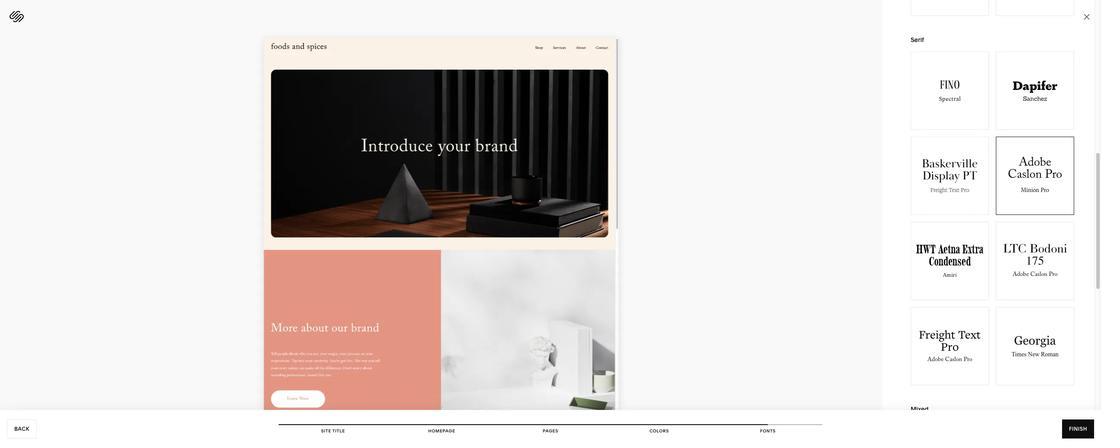 Task type: locate. For each thing, give the bounding box(es) containing it.
hwt
[[917, 242, 936, 257]]

pages
[[543, 429, 559, 434]]

display
[[923, 168, 960, 184]]

caslon for text
[[946, 355, 963, 366]]

2 vertical spatial caslon
[[946, 355, 963, 366]]

0 vertical spatial freight
[[931, 186, 948, 194]]

0 vertical spatial caslon
[[1008, 166, 1043, 187]]

None checkbox
[[912, 0, 989, 16], [997, 52, 1074, 129], [912, 137, 989, 215], [997, 222, 1074, 300], [912, 308, 989, 385], [912, 0, 989, 16], [997, 52, 1074, 129], [912, 137, 989, 215], [997, 222, 1074, 300], [912, 308, 989, 385]]

adobe inside freight text pro adobe caslon pro
[[928, 355, 944, 366]]

fino
[[940, 77, 960, 92]]

adobe for text
[[928, 355, 944, 366]]

dapifer
[[1013, 76, 1058, 94]]

1 vertical spatial freight
[[919, 327, 956, 342]]

adobe caslon pro minion pro
[[1008, 154, 1063, 194]]

caslon
[[1008, 166, 1043, 187], [1031, 270, 1048, 281], [946, 355, 963, 366]]

back
[[14, 426, 29, 432]]

georgia
[[1015, 334, 1057, 348]]

text
[[949, 186, 960, 194], [959, 327, 981, 342]]

adobe
[[1019, 154, 1052, 174], [1013, 270, 1029, 281], [928, 355, 944, 366]]

baskerville display pt freight text pro
[[922, 156, 978, 194]]

None checkbox
[[997, 0, 1074, 16], [912, 52, 989, 129], [997, 137, 1074, 215], [912, 222, 989, 300], [997, 308, 1074, 385], [997, 0, 1074, 16], [912, 52, 989, 129], [997, 137, 1074, 215], [912, 222, 989, 300], [997, 308, 1074, 385]]

175
[[1027, 254, 1045, 268]]

finish button
[[1063, 420, 1095, 439]]

0 vertical spatial text
[[949, 186, 960, 194]]

adobe for bodoni
[[1013, 270, 1029, 281]]

1 vertical spatial text
[[959, 327, 981, 342]]

back button
[[7, 420, 37, 439]]

caslon inside freight text pro adobe caslon pro
[[946, 355, 963, 366]]

pro inside ltc bodoni 175 adobe caslon pro
[[1050, 270, 1058, 281]]

1 vertical spatial adobe
[[1013, 270, 1029, 281]]

baskerville
[[922, 156, 978, 172]]

title
[[333, 429, 345, 434]]

0 vertical spatial adobe
[[1019, 154, 1052, 174]]

pro
[[1046, 166, 1063, 187], [961, 186, 970, 194], [1041, 186, 1050, 194], [1050, 270, 1058, 281], [941, 339, 959, 355], [964, 355, 973, 366]]

freight
[[931, 186, 948, 194], [919, 327, 956, 342]]

fino spectral
[[939, 77, 961, 103]]

amiri
[[943, 270, 957, 281]]

2 vertical spatial adobe
[[928, 355, 944, 366]]

adobe inside ltc bodoni 175 adobe caslon pro
[[1013, 270, 1029, 281]]

finish
[[1070, 426, 1088, 432]]

1 vertical spatial caslon
[[1031, 270, 1048, 281]]

caslon inside ltc bodoni 175 adobe caslon pro
[[1031, 270, 1048, 281]]

georgia times new roman
[[1012, 334, 1059, 358]]



Task type: vqa. For each thing, say whether or not it's contained in the screenshot.
Minion on the right top
yes



Task type: describe. For each thing, give the bounding box(es) containing it.
caslon inside adobe caslon pro minion pro
[[1008, 166, 1043, 187]]

freight text pro adobe caslon pro
[[919, 327, 981, 366]]

times
[[1012, 351, 1027, 358]]

spectral
[[939, 94, 961, 103]]

dapifer sanchez
[[1013, 76, 1058, 103]]

hwt aetna extra condensed amiri
[[917, 242, 984, 281]]

colors
[[650, 429, 669, 434]]

serif
[[911, 36, 924, 44]]

extra
[[963, 242, 984, 257]]

freight inside freight text pro adobe caslon pro
[[919, 327, 956, 342]]

sanchez
[[1023, 95, 1048, 103]]

caslon for bodoni
[[1031, 270, 1048, 281]]

pro inside "baskerville display pt freight text pro"
[[961, 186, 970, 194]]

adobe inside adobe caslon pro minion pro
[[1019, 154, 1052, 174]]

freight inside "baskerville display pt freight text pro"
[[931, 186, 948, 194]]

site
[[321, 429, 331, 434]]

condensed
[[929, 254, 971, 269]]

fonts
[[761, 429, 776, 434]]

text inside "baskerville display pt freight text pro"
[[949, 186, 960, 194]]

text inside freight text pro adobe caslon pro
[[959, 327, 981, 342]]

roman
[[1042, 351, 1059, 358]]

homepage
[[429, 429, 456, 434]]

new
[[1029, 351, 1040, 358]]

aetna
[[939, 242, 961, 257]]

bodoni
[[1030, 242, 1068, 256]]

site title
[[321, 429, 345, 434]]

ltc
[[1003, 242, 1027, 256]]

ltc bodoni 175 adobe caslon pro
[[1003, 242, 1068, 281]]

pt
[[963, 168, 978, 184]]

mixed
[[911, 406, 929, 413]]

minion
[[1022, 186, 1040, 194]]



